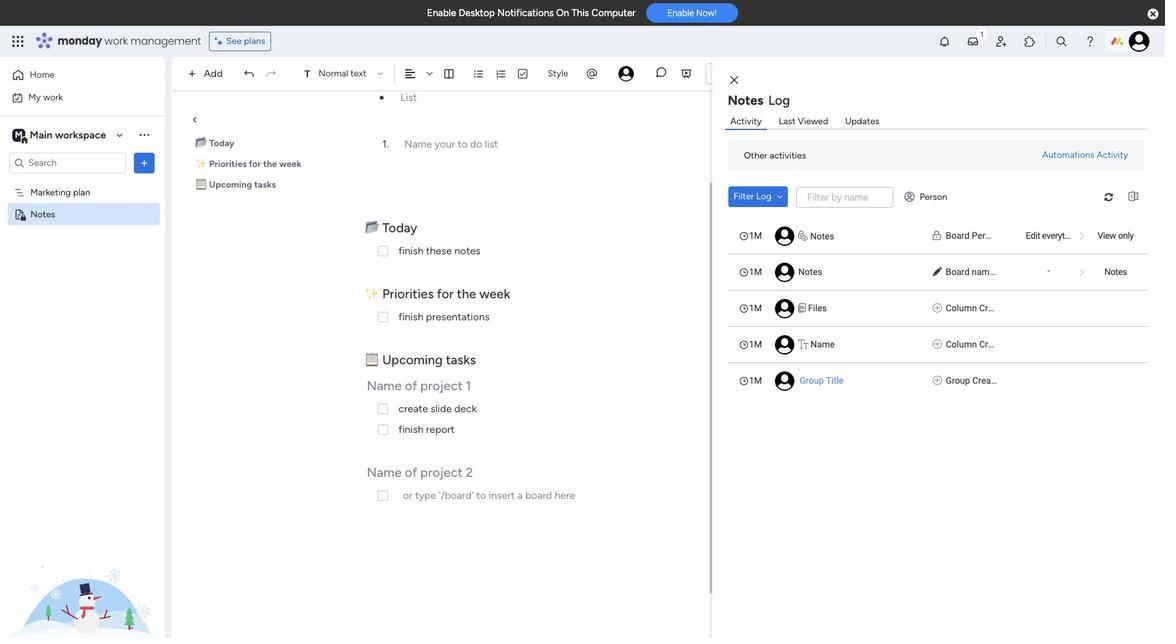 Task type: vqa. For each thing, say whether or not it's contained in the screenshot.
'View'
yes



Task type: describe. For each thing, give the bounding box(es) containing it.
view
[[1098, 230, 1117, 241]]

board activity image
[[619, 66, 634, 82]]

0 vertical spatial 📋
[[195, 179, 207, 190]]

board permissions
[[946, 230, 1022, 241]]

search everything image
[[1055, 35, 1068, 48]]

m
[[15, 129, 23, 140]]

notifications image
[[938, 35, 951, 48]]

see plans button
[[209, 32, 271, 51]]

main
[[30, 128, 52, 141]]

my work button
[[8, 87, 139, 108]]

group title
[[800, 375, 844, 386]]

v2 permission outline image
[[933, 229, 941, 243]]

1 vertical spatial ✨
[[365, 286, 379, 302]]

column for files
[[946, 303, 977, 313]]

0 horizontal spatial for
[[249, 159, 261, 170]]

checklist image
[[517, 68, 529, 80]]

Search in workspace field
[[27, 155, 108, 170]]

lottie animation element
[[0, 507, 165, 638]]

home
[[30, 69, 54, 80]]

apps image
[[1024, 35, 1037, 48]]

dapulse close image
[[1148, 8, 1159, 21]]

v2 edit image
[[933, 265, 942, 279]]

list box containing marketing plan
[[0, 179, 165, 400]]

normal text
[[319, 68, 367, 79]]

everything
[[1042, 230, 1081, 241]]

person button
[[899, 186, 955, 207]]

column for name
[[946, 339, 977, 349]]

workspace
[[55, 128, 106, 141]]

angle down image
[[777, 192, 783, 201]]

only
[[1119, 230, 1134, 241]]

workspace selection element
[[12, 127, 108, 144]]

updates
[[845, 116, 880, 127]]

share button
[[706, 63, 759, 84]]

group for group title
[[800, 375, 824, 386]]

report
[[426, 423, 455, 436]]

management
[[131, 34, 201, 49]]

slide
[[431, 403, 452, 415]]

1 image
[[977, 27, 988, 41]]

export to excel image
[[1123, 192, 1144, 202]]

files
[[808, 303, 827, 313]]

automations activity button
[[1037, 145, 1134, 166]]

name
[[972, 267, 995, 277]]

group for group created
[[946, 375, 971, 386]]

other activities
[[744, 150, 806, 161]]

enable now! button
[[646, 3, 738, 23]]

work for monday
[[105, 34, 128, 49]]

0 horizontal spatial ✨
[[195, 159, 207, 170]]

0 horizontal spatial ✨ priorities for the week
[[195, 159, 302, 170]]

mention image
[[586, 67, 599, 80]]

1 vertical spatial 📋
[[365, 352, 379, 368]]

1 horizontal spatial week
[[480, 286, 510, 302]]

private board image
[[14, 208, 26, 220]]

0 vertical spatial priorities
[[209, 159, 247, 170]]

see plans
[[226, 36, 265, 47]]

enable desktop notifications on this computer
[[427, 7, 636, 19]]

1 vertical spatial for
[[437, 286, 454, 302]]

deck
[[455, 403, 477, 415]]

1 vertical spatial 📋 upcoming tasks
[[365, 352, 476, 368]]

dapulse plus image for files
[[933, 302, 942, 315]]

refresh image
[[1099, 192, 1120, 202]]

column created for files
[[946, 303, 1011, 313]]

other
[[744, 150, 768, 161]]

enable for enable desktop notifications on this computer
[[427, 7, 456, 19]]

text
[[351, 68, 367, 79]]

automations activity
[[1043, 149, 1129, 160]]

column created for name
[[946, 339, 1011, 349]]

on
[[556, 7, 569, 19]]

normal
[[319, 68, 348, 79]]

.
[[387, 138, 389, 150]]

1 image
[[380, 96, 384, 100]]

finish these notes
[[399, 245, 481, 257]]

home button
[[8, 65, 139, 85]]

inbox image
[[967, 35, 980, 48]]

these
[[426, 245, 452, 257]]

options image
[[138, 156, 151, 169]]

enable for enable now!
[[668, 8, 694, 18]]

1 vertical spatial upcoming
[[382, 352, 443, 368]]

0 horizontal spatial 📋 upcoming tasks
[[195, 179, 276, 190]]

automations
[[1043, 149, 1095, 160]]

my
[[28, 92, 41, 103]]

activities
[[770, 150, 806, 161]]

2 vertical spatial created
[[973, 375, 1004, 386]]

2 1m from the top
[[749, 267, 762, 277]]

1 horizontal spatial the
[[457, 286, 476, 302]]

enable now!
[[668, 8, 717, 18]]

1
[[382, 138, 387, 150]]

style button
[[542, 63, 574, 85]]

v2 permissions readonly image
[[799, 230, 808, 242]]

notes
[[455, 245, 481, 257]]

0 horizontal spatial 📂 today
[[195, 138, 235, 149]]

now!
[[697, 8, 717, 18]]

monday
[[58, 34, 102, 49]]

plans
[[244, 36, 265, 47]]

computer
[[592, 7, 636, 19]]

1 vertical spatial 📂 today
[[365, 220, 421, 236]]

1 vertical spatial 📂
[[365, 220, 379, 236]]



Task type: locate. For each thing, give the bounding box(es) containing it.
log
[[769, 93, 790, 108], [756, 191, 772, 202]]

1 vertical spatial tasks
[[446, 352, 476, 368]]

0 vertical spatial work
[[105, 34, 128, 49]]

plan
[[73, 187, 90, 198]]

board for board permissions
[[946, 230, 970, 241]]

column created
[[946, 303, 1011, 313], [946, 339, 1011, 349]]

last viewed
[[779, 116, 829, 127]]

activity
[[731, 116, 762, 127], [1097, 149, 1129, 160]]

1 horizontal spatial priorities
[[382, 286, 434, 302]]

1 column from the top
[[946, 303, 977, 313]]

0 vertical spatial log
[[769, 93, 790, 108]]

create slide deck
[[399, 403, 477, 415]]

2 finish from the top
[[399, 311, 424, 323]]

dapulse plus image
[[933, 302, 942, 315], [933, 338, 942, 351]]

1 horizontal spatial list box
[[729, 217, 1149, 399]]

column created up group created
[[946, 339, 1011, 349]]

log up last
[[769, 93, 790, 108]]

activity inside button
[[1097, 149, 1129, 160]]

1 finish from the top
[[399, 245, 424, 257]]

column
[[946, 303, 977, 313], [946, 339, 977, 349]]

view only
[[1098, 230, 1134, 241]]

2 dapulse plus image from the top
[[933, 338, 942, 351]]

1 horizontal spatial ✨
[[365, 286, 379, 302]]

1 horizontal spatial 📂
[[365, 220, 379, 236]]

title
[[826, 375, 844, 386]]

0 horizontal spatial activity
[[731, 116, 762, 127]]

1 horizontal spatial work
[[105, 34, 128, 49]]

edit everything
[[1026, 230, 1081, 241]]

0 vertical spatial created
[[980, 303, 1011, 313]]

work for my
[[43, 92, 63, 103]]

1 vertical spatial dapulse plus image
[[933, 338, 942, 351]]

filter log
[[734, 191, 772, 202]]

notes down close image
[[728, 93, 764, 108]]

finish for finish these notes
[[399, 245, 424, 257]]

week
[[279, 159, 302, 170], [480, 286, 510, 302]]

notes right v2 permissions readonly icon
[[811, 231, 835, 241]]

✨
[[195, 159, 207, 170], [365, 286, 379, 302]]

filter
[[734, 191, 754, 202]]

1 horizontal spatial enable
[[668, 8, 694, 18]]

0 vertical spatial board
[[946, 230, 970, 241]]

0 horizontal spatial upcoming
[[209, 179, 252, 190]]

0 vertical spatial for
[[249, 159, 261, 170]]

1 vertical spatial the
[[457, 286, 476, 302]]

1 horizontal spatial tasks
[[446, 352, 476, 368]]

0 horizontal spatial enable
[[427, 7, 456, 19]]

finish left presentations
[[399, 311, 424, 323]]

created down the board name changed
[[980, 303, 1011, 313]]

invite members image
[[995, 35, 1008, 48]]

create
[[399, 403, 428, 415]]

upcoming
[[209, 179, 252, 190], [382, 352, 443, 368]]

permissions
[[972, 230, 1022, 241]]

1 horizontal spatial today
[[382, 220, 418, 236]]

1 horizontal spatial 📂 today
[[365, 220, 421, 236]]

lottie animation image
[[0, 507, 165, 638]]

0 vertical spatial 📂 today
[[195, 138, 235, 149]]

1m for files
[[749, 303, 762, 313]]

enable left now!
[[668, 8, 694, 18]]

1 vertical spatial finish
[[399, 311, 424, 323]]

1 board from the top
[[946, 230, 970, 241]]

desktop
[[459, 7, 495, 19]]

finish presentations
[[399, 311, 490, 323]]

marketing
[[30, 187, 71, 198]]

1 horizontal spatial activity
[[1097, 149, 1129, 160]]

created for name
[[980, 339, 1011, 349]]

presentations
[[426, 311, 490, 323]]

created for files
[[980, 303, 1011, 313]]

column down the name at the top of the page
[[946, 303, 977, 313]]

0 vertical spatial dapulse plus image
[[933, 302, 942, 315]]

0 vertical spatial week
[[279, 159, 302, 170]]

notes down v2 permissions readonly icon
[[799, 267, 823, 277]]

1 vertical spatial log
[[756, 191, 772, 202]]

notifications
[[497, 7, 554, 19]]

group left title
[[800, 375, 824, 386]]

0 vertical spatial the
[[263, 159, 277, 170]]

enable inside button
[[668, 8, 694, 18]]

1 dapulse plus image from the top
[[933, 302, 942, 315]]

2 board from the top
[[946, 267, 970, 277]]

📋 upcoming tasks
[[195, 179, 276, 190], [365, 352, 476, 368]]

viewed
[[798, 116, 829, 127]]

finish down create on the bottom left of the page
[[399, 423, 424, 436]]

board for board name changed
[[946, 267, 970, 277]]

📂
[[195, 138, 207, 149], [365, 220, 379, 236]]

person
[[920, 191, 948, 202]]

group right dapulse plus image
[[946, 375, 971, 386]]

✨ priorities for the week
[[195, 159, 302, 170], [365, 286, 510, 302]]

for
[[249, 159, 261, 170], [437, 286, 454, 302]]

notes down view only
[[1105, 267, 1127, 277]]

enable left the desktop
[[427, 7, 456, 19]]

finish for finish presentations
[[399, 311, 424, 323]]

group
[[800, 375, 824, 386], [946, 375, 971, 386]]

1 horizontal spatial upcoming
[[382, 352, 443, 368]]

1 vertical spatial created
[[980, 339, 1011, 349]]

undo ⌘+z image
[[244, 68, 255, 80]]

filter log button
[[729, 186, 788, 207]]

1m for name
[[749, 339, 762, 349]]

3 finish from the top
[[399, 423, 424, 436]]

work right the my
[[43, 92, 63, 103]]

marketing plan
[[30, 187, 90, 198]]

0 vertical spatial tasks
[[254, 179, 276, 190]]

0 horizontal spatial group
[[800, 375, 824, 386]]

dapulse plus image up dapulse plus image
[[933, 338, 942, 351]]

my work
[[28, 92, 63, 103]]

changed
[[997, 267, 1032, 277]]

Filter by name field
[[796, 187, 893, 208]]

monday work management
[[58, 34, 201, 49]]

style
[[548, 68, 568, 79]]

this
[[572, 7, 589, 19]]

created
[[980, 303, 1011, 313], [980, 339, 1011, 349], [973, 375, 1004, 386]]

bulleted list image
[[473, 68, 485, 80]]

notes
[[728, 93, 764, 108], [30, 209, 55, 220], [811, 231, 835, 241], [799, 267, 823, 277], [1105, 267, 1127, 277]]

0 vertical spatial ✨ priorities for the week
[[195, 159, 302, 170]]

workspace options image
[[138, 128, 151, 141]]

0 vertical spatial 📂
[[195, 138, 207, 149]]

0 horizontal spatial priorities
[[209, 159, 247, 170]]

0 vertical spatial column created
[[946, 303, 1011, 313]]

option
[[0, 181, 165, 183]]

board right v2 edit image
[[946, 267, 970, 277]]

2 column created from the top
[[946, 339, 1011, 349]]

list box containing 1m
[[729, 217, 1149, 399]]

name
[[811, 339, 835, 349]]

finish report
[[399, 423, 455, 436]]

0 vertical spatial ✨
[[195, 159, 207, 170]]

share
[[730, 68, 754, 79]]

1 vertical spatial activity
[[1097, 149, 1129, 160]]

1 horizontal spatial ✨ priorities for the week
[[365, 286, 510, 302]]

1 vertical spatial column
[[946, 339, 977, 349]]

0 horizontal spatial 📋
[[195, 179, 207, 190]]

1 .
[[382, 138, 389, 150]]

main workspace
[[30, 128, 106, 141]]

kendall parks image
[[1129, 31, 1150, 52]]

1 vertical spatial work
[[43, 92, 63, 103]]

finish left the these
[[399, 245, 424, 257]]

finish
[[399, 245, 424, 257], [399, 311, 424, 323], [399, 423, 424, 436]]

1 vertical spatial priorities
[[382, 286, 434, 302]]

1 vertical spatial board
[[946, 267, 970, 277]]

board right v2 permission outline 'image'
[[946, 230, 970, 241]]

3 1m from the top
[[749, 303, 762, 313]]

1 vertical spatial ✨ priorities for the week
[[365, 286, 510, 302]]

workspace image
[[12, 128, 25, 142]]

0 horizontal spatial work
[[43, 92, 63, 103]]

0 horizontal spatial tasks
[[254, 179, 276, 190]]

column up group created
[[946, 339, 977, 349]]

0 horizontal spatial the
[[263, 159, 277, 170]]

2 column from the top
[[946, 339, 977, 349]]

layout image
[[444, 68, 455, 80]]

see
[[226, 36, 242, 47]]

today
[[209, 138, 235, 149], [382, 220, 418, 236]]

close image
[[731, 75, 738, 85]]

📂 today
[[195, 138, 235, 149], [365, 220, 421, 236]]

log inside button
[[756, 191, 772, 202]]

1 1m from the top
[[749, 230, 762, 241]]

notes log
[[728, 93, 790, 108]]

group created
[[946, 375, 1004, 386]]

priorities
[[209, 159, 247, 170], [382, 286, 434, 302]]

0 vertical spatial column
[[946, 303, 977, 313]]

1 horizontal spatial 📋
[[365, 352, 379, 368]]

dapulse plus image down v2 edit image
[[933, 302, 942, 315]]

finish for finish report
[[399, 423, 424, 436]]

1m for notes
[[749, 230, 762, 241]]

log left angle down icon
[[756, 191, 772, 202]]

2 vertical spatial finish
[[399, 423, 424, 436]]

1 vertical spatial week
[[480, 286, 510, 302]]

1 horizontal spatial group
[[946, 375, 971, 386]]

enable
[[427, 7, 456, 19], [668, 8, 694, 18]]

board
[[946, 230, 970, 241], [946, 267, 970, 277]]

add button
[[183, 63, 231, 84]]

column created down the name at the top of the page
[[946, 303, 1011, 313]]

0 vertical spatial 📋 upcoming tasks
[[195, 179, 276, 190]]

1 vertical spatial column created
[[946, 339, 1011, 349]]

edit
[[1026, 230, 1040, 241]]

list box
[[0, 179, 165, 400], [729, 217, 1149, 399]]

1 group from the left
[[800, 375, 824, 386]]

the
[[263, 159, 277, 170], [457, 286, 476, 302]]

notes right the private board 'icon'
[[30, 209, 55, 220]]

0 horizontal spatial list box
[[0, 179, 165, 400]]

4 1m from the top
[[749, 339, 762, 349]]

0 vertical spatial upcoming
[[209, 179, 252, 190]]

work
[[105, 34, 128, 49], [43, 92, 63, 103]]

1 horizontal spatial 📋 upcoming tasks
[[365, 352, 476, 368]]

last
[[779, 116, 796, 127]]

log for filter log
[[756, 191, 772, 202]]

2 group from the left
[[946, 375, 971, 386]]

board name changed
[[946, 267, 1032, 277]]

work right monday
[[105, 34, 128, 49]]

0 vertical spatial today
[[209, 138, 235, 149]]

0 horizontal spatial week
[[279, 159, 302, 170]]

1 vertical spatial today
[[382, 220, 418, 236]]

created right dapulse plus image
[[973, 375, 1004, 386]]

dapulse plus image for name
[[933, 338, 942, 351]]

5 1m from the top
[[749, 375, 762, 386]]

log for notes log
[[769, 93, 790, 108]]

numbered list image
[[495, 68, 507, 80]]

📋
[[195, 179, 207, 190], [365, 352, 379, 368]]

dapulse plus image
[[933, 374, 942, 388]]

work inside my work button
[[43, 92, 63, 103]]

add
[[204, 67, 223, 80]]

0 vertical spatial finish
[[399, 245, 424, 257]]

tasks
[[254, 179, 276, 190], [446, 352, 476, 368]]

1 horizontal spatial for
[[437, 286, 454, 302]]

select product image
[[12, 35, 25, 48]]

1m
[[749, 230, 762, 241], [749, 267, 762, 277], [749, 303, 762, 313], [749, 339, 762, 349], [749, 375, 762, 386]]

1 column created from the top
[[946, 303, 1011, 313]]

activity up refresh 'icon'
[[1097, 149, 1129, 160]]

activity down notes log
[[731, 116, 762, 127]]

0 vertical spatial activity
[[731, 116, 762, 127]]

0 horizontal spatial today
[[209, 138, 235, 149]]

created up group created
[[980, 339, 1011, 349]]

0 horizontal spatial 📂
[[195, 138, 207, 149]]

help image
[[1084, 35, 1097, 48]]



